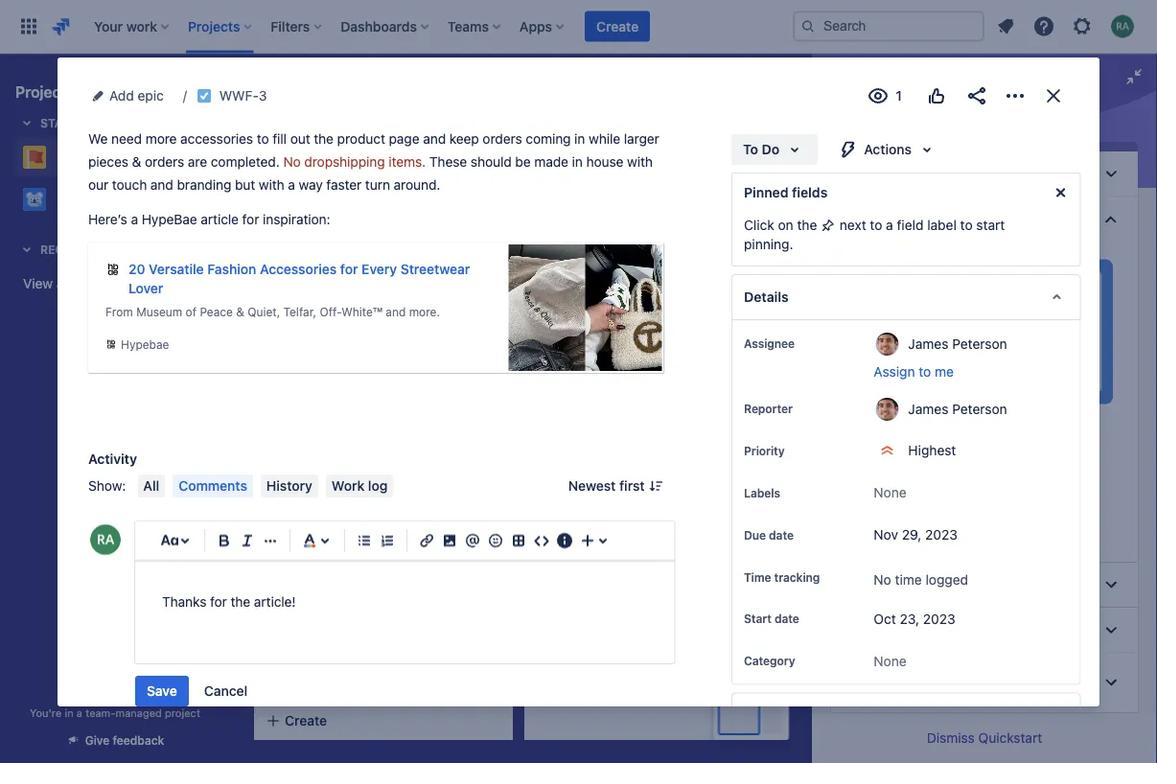 Task type: vqa. For each thing, say whether or not it's contained in the screenshot.
2023 corresponding to Oct 23, 2023
yes



Task type: locate. For each thing, give the bounding box(es) containing it.
james peterson image right highest image
[[742, 441, 765, 464]]

lover
[[129, 280, 163, 296]]

0 horizontal spatial &
[[132, 153, 141, 169]]

weary down we
[[58, 149, 98, 165]]

1 horizontal spatial create
[[597, 18, 639, 34]]

nov right "29"
[[307, 460, 330, 472]]

to right assign
[[919, 364, 931, 380]]

do inside the to do 5
[[301, 277, 317, 289]]

in right you're
[[65, 707, 74, 719]]

highest
[[908, 443, 956, 458]]

menu bar
[[134, 474, 397, 497]]

list right label
[[986, 212, 1004, 227]]

product
[[337, 130, 385, 146]]

0 horizontal spatial list
[[884, 417, 902, 433]]

& up touch
[[132, 153, 141, 169]]

1 james peterson from the top
[[908, 336, 1007, 351]]

me inside "button"
[[909, 514, 928, 530]]

1 horizontal spatial me
[[935, 364, 954, 380]]

to for next to a field label to start pinning.
[[870, 217, 882, 233]]

product listing design silos
[[541, 498, 714, 514]]

a left way
[[288, 176, 295, 192]]

the inside the list view helps you manage and update your work items quickly and easily, just like the spreadsheets you're familiar with.
[[949, 456, 969, 471]]

& inside we need more accessories to fill out the product page and keep orders coming in while larger pieces & orders are completed.
[[132, 153, 141, 169]]

all
[[56, 276, 70, 292]]

1 horizontal spatial for
[[242, 211, 259, 227]]

0 vertical spatial do
[[762, 141, 779, 157]]

0 horizontal spatial with
[[259, 176, 285, 192]]

no down out
[[283, 153, 301, 169]]

labels
[[744, 486, 780, 500]]

larger
[[624, 130, 660, 146]]

0 vertical spatial me
[[935, 364, 954, 380]]

design the weary wear site
[[541, 326, 712, 341]]

for right article
[[242, 211, 259, 227]]

3 inside dialog
[[259, 88, 267, 104]]

1 horizontal spatial wear
[[313, 659, 345, 675]]

james up view at the bottom of page
[[908, 401, 948, 417]]

to for go to market sample
[[79, 191, 92, 207]]

a left team-
[[77, 707, 82, 719]]

1 horizontal spatial weary
[[270, 659, 310, 675]]

actions image
[[1004, 84, 1027, 107]]

list
[[986, 212, 1004, 227], [884, 417, 902, 433]]

0 vertical spatial wwf-3
[[219, 88, 267, 104]]

none up "guide" at the bottom
[[874, 485, 906, 501]]

1 vertical spatial task image
[[270, 372, 286, 387]]

article
[[201, 211, 239, 227]]

reporter pin to top. only you can see pinned fields. image
[[796, 401, 812, 416]]

fields
[[792, 185, 827, 200]]

guide me
[[868, 514, 928, 530]]

1 vertical spatial date
[[774, 612, 799, 626]]

wwf-3 link inside dialog
[[219, 84, 267, 107]]

fashion up peace
[[207, 261, 256, 277]]

1 vertical spatial no
[[874, 572, 891, 588]]

menu bar containing all
[[134, 474, 397, 497]]

helps
[[937, 417, 970, 433]]

date left 'due date pin to top. only you can see pinned fields.' icon
[[769, 528, 793, 542]]

task image for wwf-3
[[270, 487, 286, 503]]

0 vertical spatial 3
[[259, 88, 267, 104]]

wear down "need"
[[101, 149, 134, 165]]

1 horizontal spatial list
[[986, 212, 1004, 227]]

items.
[[389, 153, 426, 169]]

0 horizontal spatial no
[[283, 153, 301, 169]]

1 horizontal spatial no
[[874, 572, 891, 588]]

james peterson up assign to me button
[[908, 336, 1007, 351]]

james peterson up the helps
[[908, 401, 1007, 417]]

1 vertical spatial weary
[[611, 326, 650, 341]]

in
[[575, 130, 585, 146], [572, 153, 583, 169], [65, 707, 74, 719]]

quiet,
[[248, 304, 280, 318]]

0 horizontal spatial to
[[283, 277, 298, 289]]

wwf- down 29 nov
[[293, 488, 329, 502]]

wwf- for wwf-12 link on the left
[[293, 373, 329, 386]]

2 none from the top
[[874, 653, 906, 669]]

1 vertical spatial task image
[[270, 698, 286, 714]]

0 vertical spatial none
[[874, 485, 906, 501]]

details
[[744, 289, 788, 305]]

create inside primary 'element'
[[597, 18, 639, 34]]

me right "guide" at the bottom
[[909, 514, 928, 530]]

orders
[[483, 130, 522, 146], [145, 153, 184, 169]]

wwf- for the right wwf-3 'link'
[[293, 488, 329, 502]]

in left while
[[575, 130, 585, 146]]

started
[[910, 212, 954, 227]]

dropshipping
[[304, 153, 385, 169]]

dialog containing add epic
[[58, 9, 1100, 763]]

wwf-3 link up accessories
[[219, 84, 267, 107]]

to right go
[[79, 191, 92, 207]]

with right but
[[259, 176, 285, 192]]

to
[[257, 130, 269, 146], [79, 191, 92, 207], [870, 217, 882, 233], [960, 217, 973, 233], [919, 364, 931, 380]]

task image up accessories
[[196, 88, 212, 104]]

newest first image
[[649, 478, 664, 493]]

primary element
[[12, 0, 793, 53]]

the down work at the right bottom of page
[[949, 456, 969, 471]]

for for inspiration:
[[242, 211, 259, 227]]

task image left wwf-5 link
[[270, 606, 286, 621]]

highest image
[[721, 445, 737, 460]]

add people image
[[518, 172, 541, 195]]

2 horizontal spatial with
[[957, 212, 983, 227]]

tracking
[[774, 571, 820, 584]]

task image
[[196, 88, 212, 104], [270, 372, 286, 387], [270, 487, 286, 503]]

accessories
[[260, 261, 337, 277]]

on
[[778, 217, 793, 233]]

2023 right the 23,
[[923, 611, 955, 627]]

for left every
[[340, 261, 358, 277]]

2 vertical spatial weary
[[270, 659, 310, 675]]

actions button
[[825, 134, 950, 165]]

1 vertical spatial fashion
[[207, 261, 256, 277]]

and right touch
[[151, 176, 173, 192]]

0 vertical spatial nov
[[307, 460, 330, 472]]

here's
[[88, 211, 127, 227]]

wwf- for wwf-6 link
[[293, 699, 329, 712]]

james peterson image
[[476, 168, 506, 199], [742, 441, 765, 464], [472, 483, 495, 506], [742, 587, 765, 610]]

around.
[[394, 176, 440, 192]]

3 up summary
[[259, 88, 267, 104]]

2023
[[925, 527, 958, 543], [923, 611, 955, 627]]

1 james from the top
[[908, 336, 948, 351]]

share image
[[966, 84, 989, 107]]

1 vertical spatial create
[[285, 713, 327, 729]]

1 none from the top
[[874, 485, 906, 501]]

and up you're
[[1053, 436, 1076, 452]]

assign to me
[[874, 364, 954, 380]]

1 vertical spatial peterson
[[952, 401, 1007, 417]]

save
[[147, 683, 177, 699]]

due date
[[744, 528, 793, 542]]

5 right article!
[[329, 607, 336, 620]]

view
[[23, 276, 53, 292]]

& left quiet,
[[236, 304, 244, 318]]

oct
[[874, 611, 896, 627]]

3 down 29 nov
[[329, 488, 336, 502]]

create banner
[[0, 0, 1158, 54]]

do down accessories
[[301, 277, 317, 289]]

0 vertical spatial create button
[[585, 11, 650, 42]]

1 horizontal spatial to
[[743, 141, 758, 157]]

while
[[589, 130, 621, 146]]

product
[[541, 498, 590, 514]]

to do 5
[[283, 275, 333, 291]]

to inside button
[[919, 364, 931, 380]]

0 vertical spatial with
[[627, 153, 653, 169]]

with right label
[[957, 212, 983, 227]]

do for to do
[[762, 141, 779, 157]]

0 vertical spatial no
[[283, 153, 301, 169]]

calendar
[[447, 120, 504, 136]]

pinning.
[[744, 236, 793, 252]]

0 horizontal spatial 3
[[259, 88, 267, 104]]

0 vertical spatial for
[[242, 211, 259, 227]]

to left fill
[[257, 130, 269, 146]]

0 vertical spatial weary
[[58, 149, 98, 165]]

1 vertical spatial nov
[[874, 527, 898, 543]]

way
[[299, 176, 323, 192]]

2 vertical spatial for
[[210, 594, 227, 609]]

0 vertical spatial james peterson
[[908, 336, 1007, 351]]

james up assign to me
[[908, 336, 948, 351]]

5
[[325, 275, 333, 291], [329, 607, 336, 620]]

dialog
[[58, 9, 1100, 763]]

2 horizontal spatial wear
[[654, 326, 686, 341]]

29 november 2023 image
[[274, 458, 290, 474]]

wwf-3 link down 29 nov
[[293, 487, 336, 503]]

a inside next to a field label to start pinning.
[[886, 217, 893, 233]]

0 horizontal spatial create button
[[254, 704, 513, 738]]

do for to do 5
[[301, 277, 317, 289]]

0 vertical spatial date
[[769, 528, 793, 542]]

james peterson
[[908, 336, 1007, 351], [908, 401, 1007, 417]]

0 vertical spatial wwf-3 link
[[219, 84, 267, 107]]

0 horizontal spatial do
[[301, 277, 317, 289]]

wear left site in the top of the page
[[654, 326, 686, 341]]

0 vertical spatial 2023
[[925, 527, 958, 543]]

1 vertical spatial none
[[874, 653, 906, 669]]

to left start
[[960, 217, 973, 233]]

task image down 29 november 2023 image on the left bottom
[[270, 487, 286, 503]]

in right made
[[572, 153, 583, 169]]

of
[[186, 304, 197, 318]]

1 vertical spatial &
[[236, 304, 244, 318]]

the left article!
[[231, 594, 250, 609]]

date
[[769, 528, 793, 542], [774, 612, 799, 626]]

and
[[423, 130, 446, 146], [151, 176, 173, 192], [386, 304, 406, 318], [1053, 417, 1076, 433], [1053, 436, 1076, 452]]

5 inside wwf-5 link
[[329, 607, 336, 620]]

list up update
[[884, 417, 902, 433]]

1 horizontal spatial nov
[[874, 527, 898, 543]]

date right start
[[774, 612, 799, 626]]

field
[[897, 217, 923, 233]]

0 horizontal spatial wear
[[101, 149, 134, 165]]

assign to me button
[[874, 363, 1061, 382]]

task image left wwf-6 link
[[270, 698, 286, 714]]

every
[[362, 261, 397, 277]]

1 vertical spatial do
[[301, 277, 317, 289]]

manage
[[1000, 417, 1049, 433]]

to inside dropdown button
[[743, 141, 758, 157]]

0 vertical spatial task image
[[270, 606, 286, 621]]

0 horizontal spatial nov
[[307, 460, 330, 472]]

0 vertical spatial wear
[[101, 149, 134, 165]]

weary down 2
[[611, 326, 650, 341]]

nov left 29,
[[874, 527, 898, 543]]

0 vertical spatial peterson
[[952, 336, 1007, 351]]

peterson up you
[[952, 401, 1007, 417]]

tab list
[[242, 111, 846, 146]]

1 peterson from the top
[[952, 336, 1007, 351]]

task image
[[270, 606, 286, 621], [270, 698, 286, 714]]

wwf- down telfar,
[[293, 373, 329, 386]]

for inside 20 versatile fashion accessories for every streetwear lover
[[340, 261, 358, 277]]

1 horizontal spatial 3
[[329, 488, 336, 502]]

0 horizontal spatial fashion
[[137, 149, 186, 165]]

0 horizontal spatial for
[[210, 594, 227, 609]]

0 horizontal spatial wwf-3 link
[[219, 84, 267, 107]]

wwf- inside dialog
[[219, 88, 259, 104]]

with down larger
[[627, 153, 653, 169]]

go
[[58, 191, 75, 207]]

wwf-3 link
[[219, 84, 267, 107], [293, 487, 336, 503]]

keep
[[450, 130, 479, 146]]

no for no dropshipping items.
[[283, 153, 301, 169]]

2 vertical spatial task image
[[270, 487, 286, 503]]

1 vertical spatial 2023
[[923, 611, 955, 627]]

jira image
[[50, 15, 73, 38], [50, 15, 73, 38]]

emoji image
[[484, 529, 507, 552]]

start
[[976, 217, 1005, 233]]

to inside the to do 5
[[283, 277, 298, 289]]

1 vertical spatial list
[[884, 417, 902, 433]]

to down issues
[[743, 141, 758, 157]]

issues link
[[725, 111, 773, 146]]

0 vertical spatial orders
[[483, 130, 522, 146]]

fill
[[273, 130, 287, 146]]

for right thanks
[[210, 594, 227, 609]]

2023 right 29,
[[925, 527, 958, 543]]

sample
[[143, 191, 189, 207]]

0 horizontal spatial orders
[[145, 153, 184, 169]]

1 horizontal spatial orders
[[483, 130, 522, 146]]

a left the field
[[886, 217, 893, 233]]

1 vertical spatial quickstart
[[979, 730, 1043, 746]]

james peterson image up mention 'icon'
[[472, 483, 495, 506]]

code snippet image
[[530, 529, 553, 552]]

1 task image from the top
[[270, 606, 286, 621]]

0 vertical spatial quickstart
[[935, 100, 1035, 127]]

quickly
[[1005, 436, 1049, 452]]

0 horizontal spatial weary
[[58, 149, 98, 165]]

fashion down more
[[137, 149, 186, 165]]

1 vertical spatial james
[[908, 401, 948, 417]]

1 vertical spatial james peterson
[[908, 401, 1007, 417]]

0 vertical spatial list
[[986, 212, 1004, 227]]

1 vertical spatial with
[[259, 176, 285, 192]]

profile image of ruby anderson image
[[90, 524, 121, 555]]

1 vertical spatial in
[[572, 153, 583, 169]]

0 horizontal spatial me
[[909, 514, 928, 530]]

hypebae
[[121, 337, 169, 350]]

0 vertical spatial james
[[908, 336, 948, 351]]

mention image
[[461, 529, 484, 552]]

feedback
[[113, 734, 164, 748]]

1 vertical spatial design
[[638, 498, 681, 514]]

wwf-3 down 29 nov
[[293, 488, 336, 502]]

history
[[267, 478, 313, 493]]

1 horizontal spatial create button
[[585, 11, 650, 42]]

like
[[924, 456, 945, 471]]

the right out
[[314, 130, 334, 146]]

table image
[[507, 529, 530, 552]]

give feedback button
[[54, 725, 176, 756]]

to left get
[[870, 217, 882, 233]]

2023 for nov 29, 2023
[[925, 527, 958, 543]]

2 horizontal spatial for
[[340, 261, 358, 277]]

close image
[[1042, 84, 1065, 107]]

0 vertical spatial task image
[[196, 88, 212, 104]]

design down in
[[541, 326, 584, 341]]

wwf- left copy link to issue image
[[219, 88, 259, 104]]

wwf- for wwf-5 link
[[293, 607, 329, 620]]

2 vertical spatial with
[[957, 212, 983, 227]]

Search board text field
[[255, 170, 401, 197]]

add
[[109, 88, 134, 104]]

wwf-3 up accessories
[[219, 88, 267, 104]]

items
[[968, 436, 1002, 452]]

task image left wwf-12 link on the left
[[270, 372, 286, 387]]

streetwear
[[401, 261, 470, 277]]

james peterson image left add people image
[[476, 168, 506, 199]]

6
[[329, 699, 336, 712]]

0 vertical spatial in
[[575, 130, 585, 146]]

0 vertical spatial design
[[541, 326, 584, 341]]

wwf- down site launch
[[293, 607, 329, 620]]

ruby anderson image
[[451, 168, 481, 199]]

progress bar
[[831, 142, 1138, 152]]

1 horizontal spatial wwf-3
[[293, 488, 336, 502]]

wwf-
[[219, 88, 259, 104], [293, 373, 329, 386], [293, 488, 329, 502], [293, 607, 329, 620], [293, 699, 329, 712]]

pinned fields
[[744, 185, 827, 200]]

james peterson image up start
[[742, 587, 765, 610]]

design down the newest first image
[[638, 498, 681, 514]]

2 task image from the top
[[270, 698, 286, 714]]

1 vertical spatial create button
[[254, 704, 513, 738]]

fashion inside 20 versatile fashion accessories for every streetwear lover
[[207, 261, 256, 277]]

list
[[401, 120, 424, 136]]

orders up should
[[483, 130, 522, 146]]

pieces
[[88, 153, 128, 169]]

thanks
[[162, 594, 207, 609]]

assignee pin to top. only you can see pinned fields. image
[[798, 336, 814, 351]]

1 vertical spatial wwf-3 link
[[293, 487, 336, 503]]

quickstart right dismiss
[[979, 730, 1043, 746]]

2 vertical spatial wear
[[313, 659, 345, 675]]

peterson up assign to me button
[[952, 336, 1007, 351]]

epic
[[138, 88, 164, 104]]

1 horizontal spatial &
[[236, 304, 244, 318]]

do inside dropdown button
[[762, 141, 779, 157]]

no for no time logged
[[874, 572, 891, 588]]

but
[[235, 176, 255, 192]]

wear up 6 at the bottom left of the page
[[313, 659, 345, 675]]

add epic button
[[88, 84, 170, 107]]

1 vertical spatial me
[[909, 514, 928, 530]]

article!
[[254, 594, 296, 609]]

1 vertical spatial to
[[283, 277, 298, 289]]

me right assign
[[935, 364, 954, 380]]

to down accessories
[[283, 277, 298, 289]]

james
[[908, 336, 948, 351], [908, 401, 948, 417]]

for inside comment - main content area, start typing to enter text. text field
[[210, 594, 227, 609]]

2 james from the top
[[908, 401, 948, 417]]

label
[[927, 217, 957, 233]]

wwf- down weary wear palette additions
[[293, 699, 329, 712]]

no left time
[[874, 572, 891, 588]]

nov
[[307, 460, 330, 472], [874, 527, 898, 543]]

copy link to issue image
[[263, 87, 279, 103]]

5 up the off-
[[325, 275, 333, 291]]

and up these at the left of page
[[423, 130, 446, 146]]

1 horizontal spatial do
[[762, 141, 779, 157]]

1 horizontal spatial design
[[638, 498, 681, 514]]

none down oct
[[874, 653, 906, 669]]

show:
[[88, 478, 126, 493]]

0 vertical spatial fashion
[[137, 149, 186, 165]]

weary up wwf-6
[[270, 659, 310, 675]]

task image for wwf-5
[[270, 606, 286, 621]]

orders down more
[[145, 153, 184, 169]]

these
[[429, 153, 467, 169]]

design
[[541, 326, 584, 341], [638, 498, 681, 514]]

quickstart left close icon on the right top
[[935, 100, 1035, 127]]

1 vertical spatial for
[[340, 261, 358, 277]]

20
[[129, 261, 145, 277]]

create button inside primary 'element'
[[585, 11, 650, 42]]

do down issues
[[762, 141, 779, 157]]

2 james peterson from the top
[[908, 401, 1007, 417]]

to for to do 5
[[283, 277, 298, 289]]

0 vertical spatial to
[[743, 141, 758, 157]]



Task type: describe. For each thing, give the bounding box(es) containing it.
work
[[934, 436, 964, 452]]

category
[[744, 654, 795, 668]]

search image
[[801, 19, 816, 34]]

2023 for oct 23, 2023
[[923, 611, 955, 627]]

start
[[744, 612, 771, 626]]

weary wear fashion
[[58, 149, 186, 165]]

and left the more.
[[386, 304, 406, 318]]

numbered list ⌘⇧7 image
[[376, 529, 399, 552]]

nov inside dialog
[[874, 527, 898, 543]]

info panel image
[[553, 529, 576, 552]]

versatile
[[149, 261, 204, 277]]

29 november 2023 image
[[274, 458, 290, 474]]

more formatting image
[[259, 529, 282, 552]]

progress
[[568, 277, 627, 289]]

and inside these should be made in house with our touch and branding but with a way faster turn around.
[[151, 176, 173, 192]]

in inside we need more accessories to fill out the product page and keep orders coming in while larger pieces & orders are completed.
[[575, 130, 585, 146]]

20 versatile fashion accessories for every streetwear lover link
[[105, 259, 493, 298]]

get
[[885, 212, 907, 227]]

wwf-6
[[293, 699, 336, 712]]

list inside dropdown button
[[986, 212, 1004, 227]]

the inside we need more accessories to fill out the product page and keep orders coming in while larger pieces & orders are completed.
[[314, 130, 334, 146]]

newest
[[568, 478, 616, 493]]

text styles image
[[158, 529, 181, 552]]

update
[[856, 436, 900, 452]]

hide message image
[[1049, 181, 1072, 204]]

site
[[689, 326, 712, 341]]

we
[[88, 130, 108, 146]]

1 vertical spatial wear
[[654, 326, 686, 341]]

2 horizontal spatial weary
[[611, 326, 650, 341]]

wwf-12 link
[[293, 372, 342, 388]]

1 vertical spatial 3
[[329, 488, 336, 502]]

the list view helps you manage and update your work items quickly and easily, just like the spreadsheets you're familiar with.
[[856, 417, 1098, 491]]

wear for weary wear palette additions
[[313, 659, 345, 675]]

projects
[[15, 83, 74, 101]]

spreadsheets
[[972, 456, 1056, 471]]

low image
[[478, 372, 493, 387]]

click on the
[[744, 217, 821, 233]]

dismiss quickstart link
[[927, 730, 1043, 746]]

assign
[[874, 364, 915, 380]]

site launch
[[270, 540, 343, 556]]

all
[[143, 478, 159, 493]]

time
[[744, 571, 771, 584]]

with.
[[905, 475, 935, 491]]

collapse recent projects image
[[15, 238, 38, 261]]

forms
[[604, 120, 644, 136]]

start date
[[744, 612, 799, 626]]

work
[[332, 478, 365, 493]]

date for nov
[[769, 528, 793, 542]]

touch
[[112, 176, 147, 192]]

click
[[744, 217, 774, 233]]

minimize image
[[1123, 65, 1146, 88]]

wwf-12
[[293, 373, 342, 386]]

timeline
[[527, 120, 581, 136]]

familiar
[[856, 475, 902, 491]]

site
[[270, 540, 294, 556]]

these should be made in house with our touch and branding but with a way faster turn around.
[[88, 153, 657, 192]]

dismiss
[[927, 730, 975, 746]]

1 horizontal spatial wwf-3 link
[[293, 487, 336, 503]]

description
[[88, 105, 162, 121]]

from
[[105, 304, 133, 318]]

more
[[146, 130, 177, 146]]

checked image
[[847, 208, 870, 231]]

fashion for versatile
[[207, 261, 256, 277]]

managed
[[116, 707, 162, 719]]

fashion for wear
[[137, 149, 186, 165]]

go to market sample
[[58, 191, 189, 207]]

medium image
[[478, 698, 493, 714]]

completed.
[[211, 153, 280, 169]]

labels pin to top. only you can see pinned fields. image
[[784, 485, 799, 501]]

a down go to market sample
[[131, 211, 138, 227]]

out
[[290, 130, 310, 146]]

bullet list ⌘⇧8 image
[[353, 529, 376, 552]]

james peterson image
[[472, 602, 495, 625]]

the inside comment - main content area, start typing to enter text. text field
[[231, 594, 250, 609]]

starred
[[40, 116, 94, 129]]

team-
[[85, 707, 116, 719]]

1 vertical spatial orders
[[145, 153, 184, 169]]

view
[[905, 417, 933, 433]]

0 horizontal spatial design
[[541, 326, 584, 341]]

due date pin to top. only you can see pinned fields. image
[[797, 527, 813, 543]]

medium high image
[[721, 591, 737, 606]]

you're
[[30, 707, 62, 719]]

and right manage
[[1053, 417, 1076, 433]]

more.
[[409, 304, 440, 318]]

task image for wwf-6
[[270, 698, 286, 714]]

to for to do
[[743, 141, 758, 157]]

peace
[[200, 304, 233, 318]]

museum
[[136, 304, 182, 318]]

Search field
[[793, 11, 985, 42]]

timeline link
[[523, 111, 585, 146]]

accessories
[[180, 130, 253, 146]]

time
[[895, 572, 922, 588]]

wear for weary wear fashion
[[101, 149, 134, 165]]

the
[[856, 417, 880, 433]]

page
[[389, 130, 420, 146]]

your
[[903, 436, 931, 452]]

menu bar inside dialog
[[134, 474, 397, 497]]

0 horizontal spatial create
[[285, 713, 327, 729]]

2 vertical spatial in
[[65, 707, 74, 719]]

italic ⌘i image
[[236, 529, 259, 552]]

12
[[329, 373, 342, 386]]

a inside these should be made in house with our touch and branding but with a way faster turn around.
[[288, 176, 295, 192]]

to inside we need more accessories to fill out the product page and keep orders coming in while larger pieces & orders are completed.
[[257, 130, 269, 146]]

to for assign to me
[[919, 364, 931, 380]]

be
[[515, 153, 531, 169]]

link image
[[415, 529, 438, 552]]

due
[[744, 528, 766, 542]]

me inside button
[[935, 364, 954, 380]]

history button
[[261, 474, 318, 497]]

2
[[635, 275, 643, 291]]

in inside these should be made in house with our touch and branding but with a way faster turn around.
[[572, 153, 583, 169]]

weary wear fashion link
[[15, 138, 207, 176]]

0 vertical spatial 5
[[325, 275, 333, 291]]

tab list containing board
[[242, 111, 846, 146]]

executions
[[891, 709, 950, 722]]

summary link
[[253, 111, 321, 146]]

wwf- for wwf-3 'link' inside the dialog
[[219, 88, 259, 104]]

task image for wwf-12
[[270, 372, 286, 387]]

1 horizontal spatial with
[[627, 153, 653, 169]]

for for every
[[340, 261, 358, 277]]

you're in a team-managed project
[[30, 707, 200, 719]]

date for oct
[[774, 612, 799, 626]]

automation element
[[731, 693, 1081, 739]]

issues
[[728, 120, 769, 136]]

and inside we need more accessories to fill out the product page and keep orders coming in while larger pieces & orders are completed.
[[423, 130, 446, 146]]

2 peterson from the top
[[952, 401, 1007, 417]]

the right on
[[797, 217, 817, 233]]

Comment - Main content area, start typing to enter text. text field
[[162, 590, 648, 613]]

no time logged
[[874, 572, 968, 588]]

23,
[[900, 611, 919, 627]]

with inside dropdown button
[[957, 212, 983, 227]]

priority pin to top. only you can see pinned fields. image
[[788, 443, 804, 458]]

nov 29, 2023
[[874, 527, 958, 543]]

oct 23, 2023
[[874, 611, 955, 627]]

weary for weary wear fashion
[[58, 149, 98, 165]]

we need more accessories to fill out the product page and keep orders coming in while larger pieces & orders are completed.
[[88, 130, 663, 169]]

add image, video, or file image
[[438, 529, 461, 552]]

telfar,
[[283, 304, 317, 318]]

time tracking
[[744, 571, 820, 584]]

list inside the list view helps you manage and update your work items quickly and easily, just like the spreadsheets you're familiar with.
[[884, 417, 902, 433]]

summary
[[257, 120, 317, 136]]

dismiss quickstart
[[927, 730, 1043, 746]]

details element
[[731, 274, 1081, 320]]

bold ⌘b image
[[213, 529, 236, 552]]

collapse starred projects image
[[15, 111, 38, 134]]

vote options: no one has voted for this issue yet. image
[[925, 84, 948, 107]]

give
[[85, 734, 110, 748]]

in
[[553, 277, 565, 289]]

off-
[[320, 304, 342, 318]]

weary for weary wear palette additions
[[270, 659, 310, 675]]

the down progress
[[587, 326, 607, 341]]

are
[[188, 153, 207, 169]]

cancel
[[204, 683, 248, 699]]



